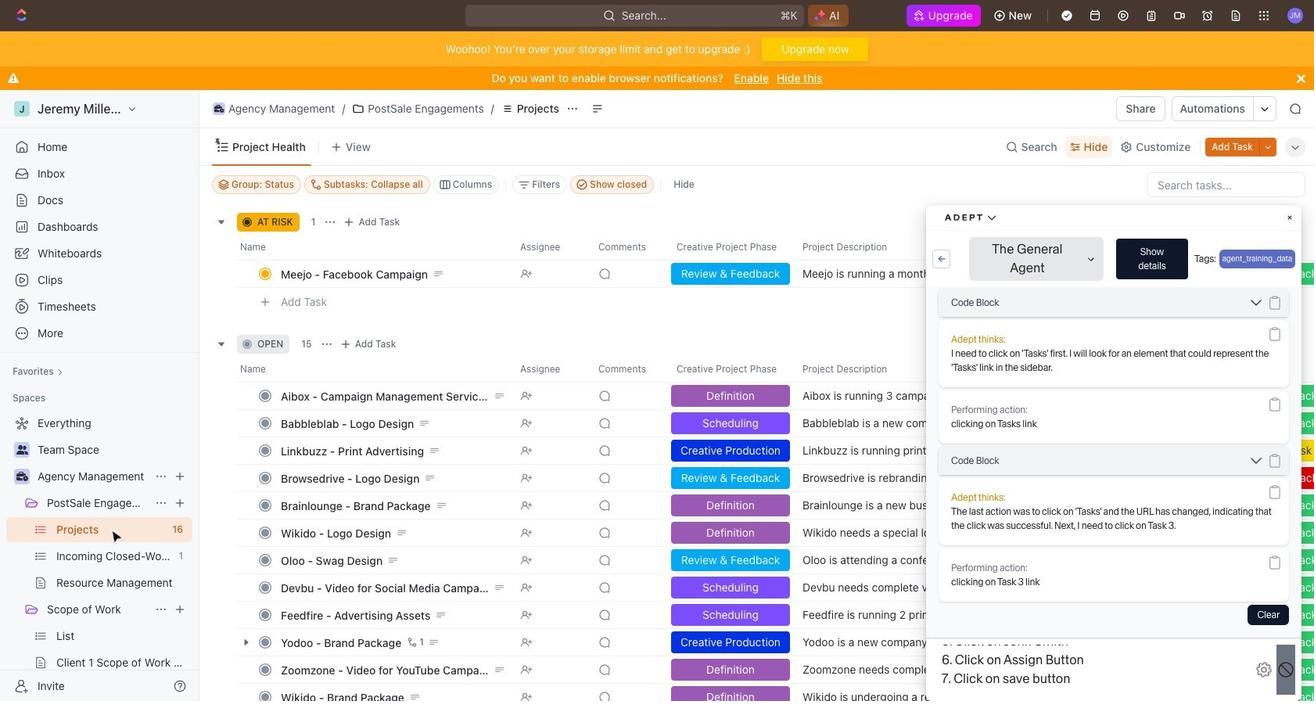 Task type: vqa. For each thing, say whether or not it's contained in the screenshot.
BUSINESS TIME image inside TREE
yes



Task type: describe. For each thing, give the bounding box(es) containing it.
business time image
[[16, 472, 28, 481]]

user group image
[[16, 445, 28, 455]]

tree inside sidebar navigation
[[6, 411, 193, 701]]

Search tasks... text field
[[1149, 173, 1306, 196]]



Task type: locate. For each thing, give the bounding box(es) containing it.
business time image
[[214, 105, 224, 113]]

tree
[[6, 411, 193, 701]]

jeremy miller's workspace, , element
[[14, 101, 30, 117]]

sidebar navigation
[[0, 90, 203, 701]]



